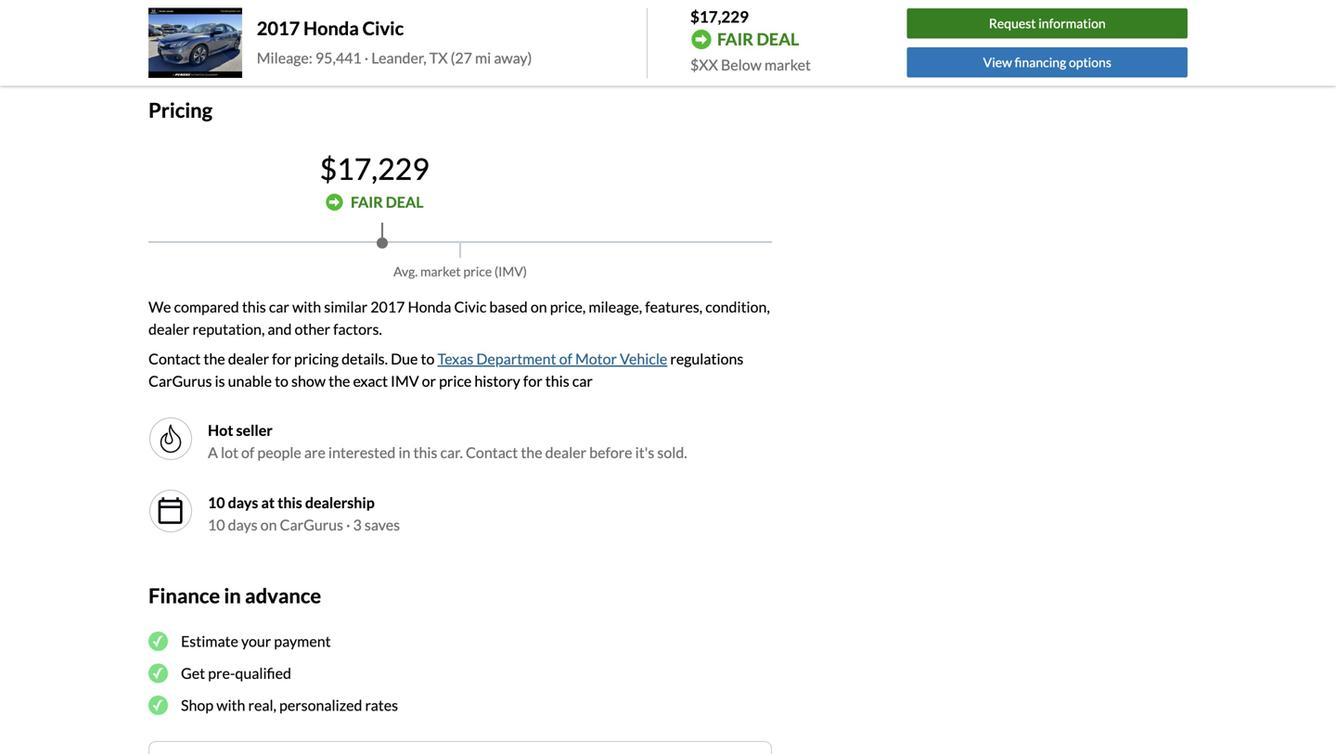 Task type: vqa. For each thing, say whether or not it's contained in the screenshot.
Pickup
no



Task type: locate. For each thing, give the bounding box(es) containing it.
1 horizontal spatial car
[[573, 372, 593, 390]]

of inside hot seller a lot of people are interested in this car. contact the dealer before it's sold.
[[241, 444, 255, 462]]

1 vertical spatial 10
[[208, 516, 225, 534]]

0 horizontal spatial contact
[[149, 350, 201, 368]]

pricing
[[149, 98, 213, 122]]

1 vertical spatial with
[[216, 697, 245, 715]]

1 vertical spatial for
[[524, 372, 543, 390]]

$xx
[[691, 56, 718, 74]]

at
[[261, 494, 275, 512]]

0 vertical spatial days
[[228, 494, 258, 512]]

hot seller image
[[156, 424, 186, 454]]

a
[[208, 444, 218, 462]]

the right show
[[329, 372, 350, 390]]

civic up leander,
[[363, 17, 404, 39]]

fair deal image
[[326, 193, 344, 211]]

civic
[[363, 17, 404, 39], [454, 298, 487, 316]]

0 horizontal spatial on
[[214, 33, 230, 51]]

days up finance in advance
[[228, 516, 258, 534]]

1 horizontal spatial ·
[[365, 49, 369, 67]]

2017
[[257, 17, 300, 39], [371, 298, 405, 316]]

1 horizontal spatial honda
[[408, 298, 452, 316]]

· inside 10 days at this dealership 10 days on cargurus · 3 saves
[[346, 516, 350, 534]]

0 vertical spatial for
[[272, 350, 291, 368]]

$xx below market
[[691, 56, 811, 74]]

hot seller a lot of people are interested in this car. contact the dealer before it's sold.
[[208, 421, 688, 462]]

2017 inside 2017 honda civic mileage: 95,441 · leander, tx (27 mi away)
[[257, 17, 300, 39]]

this inside hot seller a lot of people are interested in this car. contact the dealer before it's sold.
[[414, 444, 438, 462]]

this up reputation, at the left top of page
[[242, 298, 266, 316]]

tx
[[430, 49, 448, 67]]

0 horizontal spatial in
[[224, 584, 241, 608]]

away)
[[494, 49, 532, 67]]

0 horizontal spatial 2017
[[257, 17, 300, 39]]

honda
[[304, 17, 359, 39], [408, 298, 452, 316]]

·
[[365, 49, 369, 67], [346, 516, 350, 534]]

2017 up factors.
[[371, 298, 405, 316]]

for down due to texas department of motor vehicle
[[524, 372, 543, 390]]

days
[[228, 494, 258, 512], [228, 516, 258, 534]]

the inside regulations cargurus is unable to show the exact imv or price history for this car
[[329, 372, 350, 390]]

$17,229 up fair
[[320, 151, 430, 186]]

request information
[[990, 16, 1106, 31]]

regulations cargurus is unable to show the exact imv or price history for this car
[[149, 350, 744, 390]]

qualified
[[235, 664, 292, 683]]

history left report
[[406, 33, 452, 51]]

contact down the we
[[149, 350, 201, 368]]

the left before
[[521, 444, 543, 462]]

price left (imv)
[[464, 264, 492, 279]]

price down 'texas'
[[439, 372, 472, 390]]

0 vertical spatial cargurus
[[149, 372, 212, 390]]

1 horizontal spatial on
[[261, 516, 277, 534]]

car down motor
[[573, 372, 593, 390]]

1 vertical spatial to
[[275, 372, 289, 390]]

1 vertical spatial price
[[439, 372, 472, 390]]

1 horizontal spatial of
[[559, 350, 573, 368]]

to down contact the dealer for pricing details.
[[275, 372, 289, 390]]

2 10 from the top
[[208, 516, 225, 534]]

the
[[233, 33, 255, 51], [204, 350, 225, 368], [329, 372, 350, 390], [521, 444, 543, 462]]

0 horizontal spatial of
[[241, 444, 255, 462]]

1 horizontal spatial cargurus
[[280, 516, 343, 534]]

0 vertical spatial of
[[559, 350, 573, 368]]

1 vertical spatial contact
[[466, 444, 518, 462]]

0 vertical spatial 2017
[[257, 17, 300, 39]]

0 vertical spatial to
[[421, 350, 435, 368]]

for down and on the left
[[272, 350, 291, 368]]

0 vertical spatial price
[[464, 264, 492, 279]]

on down at
[[261, 516, 277, 534]]

0 horizontal spatial market
[[421, 264, 461, 279]]

0 vertical spatial car
[[269, 298, 290, 316]]

0 vertical spatial civic
[[363, 17, 404, 39]]

contact inside hot seller a lot of people are interested in this car. contact the dealer before it's sold.
[[466, 444, 518, 462]]

1 horizontal spatial dealer
[[228, 350, 269, 368]]

rates
[[365, 697, 398, 715]]

1 horizontal spatial civic
[[454, 298, 487, 316]]

or
[[422, 372, 436, 390]]

are
[[304, 444, 326, 462]]

to up or
[[421, 350, 435, 368]]

3
[[353, 516, 362, 534]]

0 horizontal spatial honda
[[304, 17, 359, 39]]

autocheck
[[281, 33, 354, 51]]

1 horizontal spatial contact
[[466, 444, 518, 462]]

on
[[214, 33, 230, 51], [531, 298, 547, 316], [261, 516, 277, 534]]

unable
[[228, 372, 272, 390]]

1 vertical spatial cargurus
[[280, 516, 343, 534]]

2 vertical spatial on
[[261, 516, 277, 534]]

2 horizontal spatial on
[[531, 298, 547, 316]]

of right lot
[[241, 444, 255, 462]]

price,
[[550, 298, 586, 316]]

request
[[990, 16, 1037, 31]]

0 horizontal spatial $17,229
[[320, 151, 430, 186]]

car up and on the left
[[269, 298, 290, 316]]

0 horizontal spatial with
[[216, 697, 245, 715]]

0 vertical spatial with
[[292, 298, 321, 316]]

0 horizontal spatial dealer
[[149, 320, 190, 338]]

car
[[269, 298, 290, 316], [573, 372, 593, 390]]

of for department
[[559, 350, 573, 368]]

history
[[406, 33, 452, 51], [475, 372, 521, 390]]

features,
[[645, 298, 703, 316]]

cargurus
[[149, 372, 212, 390], [280, 516, 343, 534]]

cargurus down dealership
[[280, 516, 343, 534]]

0 vertical spatial $17,229
[[691, 7, 749, 26]]

1 vertical spatial $17,229
[[320, 151, 430, 186]]

price
[[464, 264, 492, 279], [439, 372, 472, 390]]

0 vertical spatial dealer
[[149, 320, 190, 338]]

0 horizontal spatial history
[[406, 33, 452, 51]]

0 horizontal spatial ·
[[346, 516, 350, 534]]

0 vertical spatial in
[[399, 444, 411, 462]]

honda up 95,441
[[304, 17, 359, 39]]

· left 3
[[346, 516, 350, 534]]

1 horizontal spatial $17,229
[[691, 7, 749, 26]]

2017 honda civic image
[[149, 8, 242, 78]]

cargurus left is
[[149, 372, 212, 390]]

of left motor
[[559, 350, 573, 368]]

dealer left before
[[546, 444, 587, 462]]

price inside regulations cargurus is unable to show the exact imv or price history for this car
[[439, 372, 472, 390]]

with inside 'we compared this car with similar 2017 honda civic based on price, mileage, features, condition, dealer reputation, and other factors.'
[[292, 298, 321, 316]]

10 days at this dealership image
[[149, 489, 193, 534], [156, 497, 186, 526]]

1 horizontal spatial in
[[399, 444, 411, 462]]

market
[[765, 56, 811, 74], [421, 264, 461, 279]]

history inside regulations cargurus is unable to show the exact imv or price history for this car
[[475, 372, 521, 390]]

on inside 'we compared this car with similar 2017 honda civic based on price, mileage, features, condition, dealer reputation, and other factors.'
[[531, 298, 547, 316]]

2017 up mileage:
[[257, 17, 300, 39]]

fair deal
[[718, 29, 800, 49]]

based
[[490, 298, 528, 316]]

the left full
[[233, 33, 255, 51]]

due to texas department of motor vehicle
[[391, 350, 668, 368]]

contact the dealer for pricing details.
[[149, 350, 388, 368]]

finance
[[149, 584, 220, 608]]

0 horizontal spatial cargurus
[[149, 372, 212, 390]]

lot
[[221, 444, 239, 462]]

1 horizontal spatial market
[[765, 56, 811, 74]]

estimate your payment
[[181, 632, 331, 651]]

view financing options button
[[908, 47, 1188, 77]]

it's
[[636, 444, 655, 462]]

dealer inside hot seller a lot of people are interested in this car. contact the dealer before it's sold.
[[546, 444, 587, 462]]

1 vertical spatial dealer
[[228, 350, 269, 368]]

due
[[391, 350, 418, 368]]

is
[[215, 372, 225, 390]]

(27
[[451, 49, 472, 67]]

1 vertical spatial of
[[241, 444, 255, 462]]

market right avg.
[[421, 264, 461, 279]]

save
[[149, 33, 179, 51]]

· right 95,441
[[365, 49, 369, 67]]

for inside regulations cargurus is unable to show the exact imv or price history for this car
[[524, 372, 543, 390]]

we compared this car with similar 2017 honda civic based on price, mileage, features, condition, dealer reputation, and other factors.
[[149, 298, 770, 338]]

0 horizontal spatial civic
[[363, 17, 404, 39]]

market down deal
[[765, 56, 811, 74]]

20%
[[182, 33, 211, 51]]

2 horizontal spatial dealer
[[546, 444, 587, 462]]

10
[[208, 494, 225, 512], [208, 516, 225, 534]]

1 horizontal spatial to
[[421, 350, 435, 368]]

civic down avg. market price (imv)
[[454, 298, 487, 316]]

2017 inside 'we compared this car with similar 2017 honda civic based on price, mileage, features, condition, dealer reputation, and other factors.'
[[371, 298, 405, 316]]

1 vertical spatial days
[[228, 516, 258, 534]]

0 horizontal spatial to
[[275, 372, 289, 390]]

on left "price,"
[[531, 298, 547, 316]]

contact right car.
[[466, 444, 518, 462]]

1 vertical spatial history
[[475, 372, 521, 390]]

0 vertical spatial history
[[406, 33, 452, 51]]

0 vertical spatial ·
[[365, 49, 369, 67]]

seller
[[236, 421, 273, 439]]

1 vertical spatial honda
[[408, 298, 452, 316]]

this right at
[[278, 494, 302, 512]]

1 vertical spatial market
[[421, 264, 461, 279]]

and
[[268, 320, 292, 338]]

$17,229 up the fair
[[691, 7, 749, 26]]

similar
[[324, 298, 368, 316]]

days left at
[[228, 494, 258, 512]]

your
[[241, 632, 271, 651]]

dealer down the we
[[149, 320, 190, 338]]

save 20% on the full autocheck vehicle history report link
[[149, 33, 518, 51]]

on right 20%
[[214, 33, 230, 51]]

$17,229 for fair deal
[[320, 151, 430, 186]]

compared
[[174, 298, 239, 316]]

1 horizontal spatial for
[[524, 372, 543, 390]]

in right "finance"
[[224, 584, 241, 608]]

contact
[[149, 350, 201, 368], [466, 444, 518, 462]]

this inside 10 days at this dealership 10 days on cargurus · 3 saves
[[278, 494, 302, 512]]

1 horizontal spatial with
[[292, 298, 321, 316]]

· inside 2017 honda civic mileage: 95,441 · leander, tx (27 mi away)
[[365, 49, 369, 67]]

honda inside 'we compared this car with similar 2017 honda civic based on price, mileage, features, condition, dealer reputation, and other factors.'
[[408, 298, 452, 316]]

for
[[272, 350, 291, 368], [524, 372, 543, 390]]

1 vertical spatial ·
[[346, 516, 350, 534]]

in
[[399, 444, 411, 462], [224, 584, 241, 608]]

cargurus inside regulations cargurus is unable to show the exact imv or price history for this car
[[149, 372, 212, 390]]

1 vertical spatial civic
[[454, 298, 487, 316]]

0 vertical spatial honda
[[304, 17, 359, 39]]

1 10 from the top
[[208, 494, 225, 512]]

1 vertical spatial car
[[573, 372, 593, 390]]

this down texas department of motor vehicle link
[[546, 372, 570, 390]]

1 horizontal spatial history
[[475, 372, 521, 390]]

honda down avg.
[[408, 298, 452, 316]]

with up the other on the top left of the page
[[292, 298, 321, 316]]

0 vertical spatial 10
[[208, 494, 225, 512]]

deal
[[757, 29, 800, 49]]

with left real, in the bottom of the page
[[216, 697, 245, 715]]

0 vertical spatial contact
[[149, 350, 201, 368]]

0 horizontal spatial car
[[269, 298, 290, 316]]

dealer up unable
[[228, 350, 269, 368]]

1 vertical spatial 2017
[[371, 298, 405, 316]]

this left car.
[[414, 444, 438, 462]]

history down department
[[475, 372, 521, 390]]

1 horizontal spatial 2017
[[371, 298, 405, 316]]

2 vertical spatial dealer
[[546, 444, 587, 462]]

fair
[[718, 29, 754, 49]]

1 vertical spatial in
[[224, 584, 241, 608]]

in right interested
[[399, 444, 411, 462]]

1 vertical spatial on
[[531, 298, 547, 316]]

payment
[[274, 632, 331, 651]]



Task type: describe. For each thing, give the bounding box(es) containing it.
motor
[[576, 350, 617, 368]]

save 20% on the full autocheck vehicle history report
[[149, 33, 496, 51]]

in inside hot seller a lot of people are interested in this car. contact the dealer before it's sold.
[[399, 444, 411, 462]]

imv
[[391, 372, 419, 390]]

honda inside 2017 honda civic mileage: 95,441 · leander, tx (27 mi away)
[[304, 17, 359, 39]]

car inside 'we compared this car with similar 2017 honda civic based on price, mileage, features, condition, dealer reputation, and other factors.'
[[269, 298, 290, 316]]

(imv)
[[495, 264, 527, 279]]

texas
[[438, 350, 474, 368]]

request information button
[[908, 9, 1188, 39]]

civic inside 2017 honda civic mileage: 95,441 · leander, tx (27 mi away)
[[363, 17, 404, 39]]

condition,
[[706, 298, 770, 316]]

car inside regulations cargurus is unable to show the exact imv or price history for this car
[[573, 372, 593, 390]]

pre-
[[208, 664, 235, 683]]

leander,
[[372, 49, 427, 67]]

the up is
[[204, 350, 225, 368]]

10 days at this dealership 10 days on cargurus · 3 saves
[[208, 494, 400, 534]]

other
[[295, 320, 331, 338]]

saves
[[365, 516, 400, 534]]

shop with real, personalized rates
[[181, 697, 398, 715]]

department
[[477, 350, 557, 368]]

$17,229 for $xx
[[691, 7, 749, 26]]

of for lot
[[241, 444, 255, 462]]

sold.
[[658, 444, 688, 462]]

fair
[[351, 193, 383, 211]]

get
[[181, 664, 205, 683]]

finance in advance
[[149, 584, 321, 608]]

to inside regulations cargurus is unable to show the exact imv or price history for this car
[[275, 372, 289, 390]]

reputation,
[[193, 320, 265, 338]]

dealership
[[305, 494, 375, 512]]

estimate
[[181, 632, 239, 651]]

civic inside 'we compared this car with similar 2017 honda civic based on price, mileage, features, condition, dealer reputation, and other factors.'
[[454, 298, 487, 316]]

options
[[1069, 54, 1112, 70]]

below
[[721, 56, 762, 74]]

hot seller image
[[149, 417, 193, 461]]

this inside regulations cargurus is unable to show the exact imv or price history for this car
[[546, 372, 570, 390]]

factors.
[[333, 320, 382, 338]]

1 days from the top
[[228, 494, 258, 512]]

mileage,
[[589, 298, 643, 316]]

report
[[454, 33, 496, 51]]

fair deal
[[351, 193, 424, 211]]

advance
[[245, 584, 321, 608]]

get pre-qualified
[[181, 664, 292, 683]]

avg. market price (imv)
[[394, 264, 527, 279]]

regulations
[[671, 350, 744, 368]]

avg.
[[394, 264, 418, 279]]

show
[[292, 372, 326, 390]]

0 vertical spatial market
[[765, 56, 811, 74]]

real,
[[248, 697, 277, 715]]

view financing options
[[984, 54, 1112, 70]]

0 horizontal spatial for
[[272, 350, 291, 368]]

we
[[149, 298, 171, 316]]

mileage:
[[257, 49, 313, 67]]

cargurus inside 10 days at this dealership 10 days on cargurus · 3 saves
[[280, 516, 343, 534]]

personalized
[[279, 697, 362, 715]]

vehicle
[[620, 350, 668, 368]]

0 vertical spatial on
[[214, 33, 230, 51]]

exact
[[353, 372, 388, 390]]

before
[[590, 444, 633, 462]]

pricing
[[294, 350, 339, 368]]

the inside hot seller a lot of people are interested in this car. contact the dealer before it's sold.
[[521, 444, 543, 462]]

2 days from the top
[[228, 516, 258, 534]]

deal
[[386, 193, 424, 211]]

2017 honda civic mileage: 95,441 · leander, tx (27 mi away)
[[257, 17, 532, 67]]

people
[[258, 444, 302, 462]]

95,441
[[316, 49, 362, 67]]

information
[[1039, 16, 1106, 31]]

financing
[[1015, 54, 1067, 70]]

vehicle
[[357, 33, 403, 51]]

this inside 'we compared this car with similar 2017 honda civic based on price, mileage, features, condition, dealer reputation, and other factors.'
[[242, 298, 266, 316]]

view
[[984, 54, 1013, 70]]

dealer inside 'we compared this car with similar 2017 honda civic based on price, mileage, features, condition, dealer reputation, and other factors.'
[[149, 320, 190, 338]]

mi
[[475, 49, 491, 67]]

full
[[257, 33, 278, 51]]

hot
[[208, 421, 233, 439]]

details.
[[342, 350, 388, 368]]

on inside 10 days at this dealership 10 days on cargurus · 3 saves
[[261, 516, 277, 534]]

car.
[[441, 444, 463, 462]]

texas department of motor vehicle link
[[438, 350, 668, 368]]

interested
[[329, 444, 396, 462]]

shop
[[181, 697, 214, 715]]



